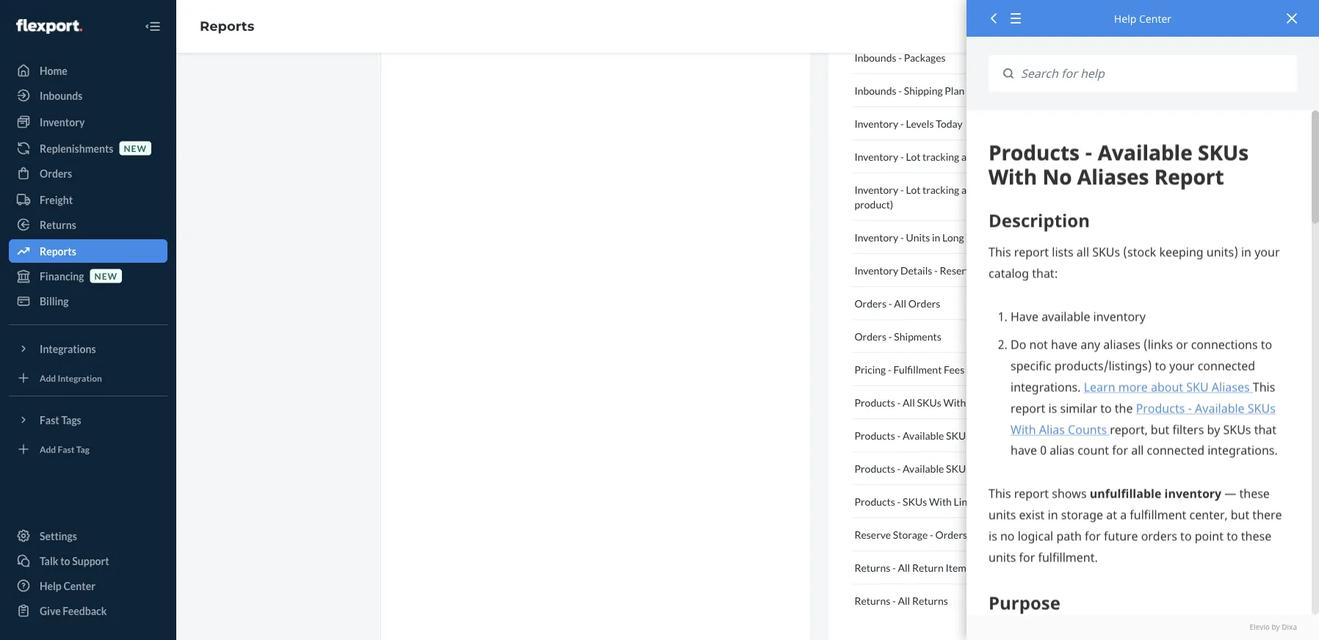 Task type: locate. For each thing, give the bounding box(es) containing it.
storage right term
[[992, 231, 1026, 244]]

products)
[[1024, 150, 1067, 163]]

counts inside products - all skus with alias counts button
[[992, 396, 1025, 409]]

units
[[906, 231, 931, 244]]

with
[[944, 396, 967, 409], [973, 430, 996, 442], [973, 463, 996, 475], [930, 496, 952, 508]]

skus right for
[[982, 363, 1007, 376]]

with left linked
[[930, 496, 952, 508]]

- for inventory - lot tracking and fefo (single product)
[[901, 183, 904, 196]]

fefo
[[981, 150, 1006, 163], [981, 183, 1006, 196]]

inventory inside inventory - lot tracking and fefo (single product)
[[855, 183, 899, 196]]

1 vertical spatial tracking
[[923, 183, 960, 196]]

returns
[[40, 219, 76, 231], [855, 562, 891, 574], [855, 595, 891, 607], [913, 595, 949, 607]]

tracking inside inventory - lot tracking and fefo (single product)
[[923, 183, 960, 196]]

1 vertical spatial available
[[903, 463, 945, 475]]

all for skus
[[903, 396, 915, 409]]

available
[[903, 430, 945, 442], [903, 463, 945, 475]]

aliases right no
[[1013, 463, 1045, 475]]

0 vertical spatial fefo
[[981, 150, 1006, 163]]

1 horizontal spatial center
[[1140, 11, 1172, 25]]

1 available from the top
[[903, 430, 945, 442]]

fefo left (all
[[981, 150, 1006, 163]]

add down fast tags
[[40, 444, 56, 455]]

give feedback button
[[9, 600, 168, 623]]

1 horizontal spatial reports link
[[200, 18, 254, 34]]

2 products from the top
[[855, 430, 896, 442]]

inventory - units in long term storage button
[[852, 221, 1091, 254]]

home link
[[9, 59, 168, 82]]

1 vertical spatial storage
[[979, 264, 1014, 277]]

all left return on the right
[[898, 562, 911, 574]]

fefo left (single
[[981, 183, 1006, 196]]

0 vertical spatial lot
[[906, 150, 921, 163]]

0 vertical spatial fast
[[40, 414, 59, 427]]

1 vertical spatial alias
[[998, 430, 1020, 442]]

0 vertical spatial storage
[[992, 231, 1026, 244]]

inventory details - reserve storage button
[[852, 254, 1091, 287]]

with for products - available skus with no aliases
[[973, 463, 996, 475]]

- left "shipping"
[[899, 84, 903, 97]]

- for products - all skus with alias counts
[[898, 396, 901, 409]]

fast inside dropdown button
[[40, 414, 59, 427]]

orders left &
[[936, 529, 968, 541]]

flexport logo image
[[16, 19, 82, 34]]

0 vertical spatial counts
[[992, 396, 1025, 409]]

with inside button
[[973, 463, 996, 475]]

by right items
[[973, 562, 984, 574]]

2 add from the top
[[40, 444, 56, 455]]

center
[[1140, 11, 1172, 25], [64, 580, 95, 593]]

0 horizontal spatial reports link
[[9, 240, 168, 263]]

lot inside inventory - lot tracking and fefo (single product)
[[906, 183, 921, 196]]

products for products - all skus with alias counts
[[855, 396, 896, 409]]

all down fulfillment
[[903, 396, 915, 409]]

by left 'dixa'
[[1272, 623, 1281, 633]]

2 lot from the top
[[906, 183, 921, 196]]

with left no
[[973, 463, 996, 475]]

reserve up returns - all return items by skus
[[855, 529, 891, 541]]

inventory details - reserve storage
[[855, 264, 1014, 277]]

- for inventory - lot tracking and fefo (all products)
[[901, 150, 904, 163]]

tracking down inventory - lot tracking and fefo (all products)
[[923, 183, 960, 196]]

no
[[998, 463, 1011, 475]]

- inside inventory - lot tracking and fefo (single product)
[[901, 183, 904, 196]]

lot up units
[[906, 183, 921, 196]]

1 vertical spatial reserve
[[855, 529, 891, 541]]

inventory - units in long term storage
[[855, 231, 1026, 244]]

integrations button
[[9, 337, 168, 361]]

help up give
[[40, 580, 62, 593]]

Search search field
[[1014, 55, 1298, 92]]

orders up shipments
[[909, 297, 941, 310]]

- up orders - shipments
[[889, 297, 893, 310]]

inventory down inventory - levels today
[[855, 150, 899, 163]]

products inside button
[[855, 463, 896, 475]]

fast left tag
[[58, 444, 75, 455]]

available inside button
[[903, 430, 945, 442]]

orders up orders - shipments
[[855, 297, 887, 310]]

- for products - available skus with no aliases
[[898, 463, 901, 475]]

inventory up product)
[[855, 183, 899, 196]]

inbounds
[[855, 51, 897, 64], [855, 84, 897, 97], [40, 89, 83, 102]]

inventory - lot tracking and fefo (all products)
[[855, 150, 1067, 163]]

help up search search box
[[1115, 11, 1137, 25]]

new up the billing link
[[94, 271, 118, 281]]

- up the reserve storage - orders & transfers at the right
[[898, 496, 901, 508]]

1 vertical spatial aliases
[[986, 496, 1018, 508]]

- left shipments
[[889, 330, 893, 343]]

inventory for inventory
[[40, 116, 85, 128]]

fast tags
[[40, 414, 81, 427]]

0 vertical spatial new
[[124, 143, 147, 154]]

- for inventory - units in long term storage
[[901, 231, 904, 244]]

orders up pricing
[[855, 330, 887, 343]]

close navigation image
[[144, 18, 162, 35]]

add left integration
[[40, 373, 56, 384]]

and down inventory - levels today button
[[962, 150, 979, 163]]

0 horizontal spatial reserve
[[855, 529, 891, 541]]

1 horizontal spatial new
[[124, 143, 147, 154]]

with for products - available skus with alias counts
[[973, 430, 996, 442]]

skus down products - available skus with alias counts
[[947, 463, 971, 475]]

- for returns - all returns
[[893, 595, 896, 607]]

0 vertical spatial reports link
[[200, 18, 254, 34]]

- down fulfillment
[[898, 396, 901, 409]]

reserve down long
[[940, 264, 977, 277]]

orders up the freight
[[40, 167, 72, 180]]

aliases right linked
[[986, 496, 1018, 508]]

tags
[[61, 414, 81, 427]]

inventory up replenishments
[[40, 116, 85, 128]]

1 horizontal spatial alias
[[998, 430, 1020, 442]]

returns link
[[9, 213, 168, 237]]

inventory - levels today
[[855, 117, 963, 130]]

orders link
[[9, 162, 168, 185]]

fast left tags
[[40, 414, 59, 427]]

available down products - all skus with alias counts
[[903, 430, 945, 442]]

inventory
[[40, 116, 85, 128], [855, 117, 899, 130], [855, 150, 899, 163], [855, 183, 899, 196], [855, 231, 899, 244], [855, 264, 899, 277]]

1 vertical spatial by
[[1272, 623, 1281, 633]]

0 horizontal spatial help
[[40, 580, 62, 593]]

center down talk to support
[[64, 580, 95, 593]]

fefo inside inventory - lot tracking and fefo (single product)
[[981, 183, 1006, 196]]

0 vertical spatial alias
[[969, 396, 990, 409]]

- down inventory - levels today
[[901, 150, 904, 163]]

all
[[895, 297, 907, 310], [903, 396, 915, 409], [898, 562, 911, 574], [898, 595, 911, 607]]

storage
[[992, 231, 1026, 244], [979, 264, 1014, 277], [893, 529, 928, 541]]

inventory inside button
[[855, 231, 899, 244]]

replenishments
[[40, 142, 113, 155]]

- up products - skus with linked aliases
[[898, 463, 901, 475]]

tag
[[76, 444, 90, 455]]

counts
[[992, 396, 1025, 409], [1022, 430, 1054, 442]]

term
[[967, 231, 990, 244]]

0 horizontal spatial center
[[64, 580, 95, 593]]

and down inventory - lot tracking and fefo (all products) button
[[962, 183, 979, 196]]

tracking down today at the top right
[[923, 150, 960, 163]]

0 vertical spatial and
[[962, 150, 979, 163]]

1 vertical spatial counts
[[1022, 430, 1054, 442]]

3 products from the top
[[855, 463, 896, 475]]

available inside button
[[903, 463, 945, 475]]

- up inventory - units in long term storage
[[901, 183, 904, 196]]

orders - all orders
[[855, 297, 941, 310]]

0 vertical spatial help center
[[1115, 11, 1172, 25]]

1 tracking from the top
[[923, 150, 960, 163]]

1 vertical spatial help
[[40, 580, 62, 593]]

orders for orders - all orders
[[855, 297, 887, 310]]

reserve inside reserve storage - orders & transfers button
[[855, 529, 891, 541]]

by
[[973, 562, 984, 574], [1272, 623, 1281, 633]]

1 horizontal spatial by
[[1272, 623, 1281, 633]]

add fast tag
[[40, 444, 90, 455]]

help center down to
[[40, 580, 95, 593]]

alias for products - all skus with alias counts
[[969, 396, 990, 409]]

all for returns
[[898, 595, 911, 607]]

- left packages
[[899, 51, 903, 64]]

1 and from the top
[[962, 150, 979, 163]]

skus down transfers
[[986, 562, 1011, 574]]

- inside button
[[898, 463, 901, 475]]

add
[[40, 373, 56, 384], [40, 444, 56, 455]]

skus down pricing - fulfillment fees for skus
[[917, 396, 942, 409]]

alias up no
[[998, 430, 1020, 442]]

alias down for
[[969, 396, 990, 409]]

skus inside button
[[947, 463, 971, 475]]

inbounds - packages button
[[852, 41, 1091, 74]]

0 vertical spatial reserve
[[940, 264, 977, 277]]

counts for products - all skus with alias counts
[[992, 396, 1025, 409]]

inventory - levels today button
[[852, 107, 1091, 140]]

0 vertical spatial aliases
[[1013, 463, 1045, 475]]

fefo for (all
[[981, 150, 1006, 163]]

inbounds down inbounds - packages
[[855, 84, 897, 97]]

fefo for (single
[[981, 183, 1006, 196]]

- right pricing
[[888, 363, 892, 376]]

4 products from the top
[[855, 496, 896, 508]]

0 vertical spatial available
[[903, 430, 945, 442]]

lot down inventory - levels today
[[906, 150, 921, 163]]

all up orders - shipments
[[895, 297, 907, 310]]

products - available skus with no aliases
[[855, 463, 1045, 475]]

- for inbounds - packages
[[899, 51, 903, 64]]

add for add integration
[[40, 373, 56, 384]]

skus up the reserve storage - orders & transfers at the right
[[903, 496, 928, 508]]

0 horizontal spatial new
[[94, 271, 118, 281]]

1 horizontal spatial reports
[[200, 18, 254, 34]]

settings link
[[9, 525, 168, 548]]

inventory left levels at the top of page
[[855, 117, 899, 130]]

alias
[[969, 396, 990, 409], [998, 430, 1020, 442]]

2 tracking from the top
[[923, 183, 960, 196]]

0 vertical spatial by
[[973, 562, 984, 574]]

(all
[[1008, 150, 1022, 163]]

returns - all returns button
[[852, 585, 1091, 617]]

products - all skus with alias counts button
[[852, 387, 1091, 420]]

returns - all return items by skus button
[[852, 552, 1091, 585]]

lot
[[906, 150, 921, 163], [906, 183, 921, 196]]

add integration link
[[9, 367, 168, 390]]

- left units
[[901, 231, 904, 244]]

with down products - all skus with alias counts button
[[973, 430, 996, 442]]

packages
[[904, 51, 946, 64]]

elevio
[[1250, 623, 1270, 633]]

1 add from the top
[[40, 373, 56, 384]]

1 fefo from the top
[[981, 150, 1006, 163]]

aliases inside button
[[986, 496, 1018, 508]]

and inside inventory - lot tracking and fefo (single product)
[[962, 183, 979, 196]]

2 available from the top
[[903, 463, 945, 475]]

0 vertical spatial add
[[40, 373, 56, 384]]

storage down term
[[979, 264, 1014, 277]]

0 horizontal spatial reports
[[40, 245, 76, 258]]

inbounds left packages
[[855, 51, 897, 64]]

0 horizontal spatial alias
[[969, 396, 990, 409]]

1 vertical spatial new
[[94, 271, 118, 281]]

and for (single
[[962, 183, 979, 196]]

settings
[[40, 530, 77, 543]]

pricing - fulfillment fees for skus
[[855, 363, 1007, 376]]

new up orders link
[[124, 143, 147, 154]]

inventory up orders - all orders
[[855, 264, 899, 277]]

products
[[855, 396, 896, 409], [855, 430, 896, 442], [855, 463, 896, 475], [855, 496, 896, 508]]

orders - all orders button
[[852, 287, 1091, 320]]

integrations
[[40, 343, 96, 355]]

1 lot from the top
[[906, 150, 921, 163]]

with down fees at the right bottom
[[944, 396, 967, 409]]

1 horizontal spatial reserve
[[940, 264, 977, 277]]

reports link
[[200, 18, 254, 34], [9, 240, 168, 263]]

- inside button
[[901, 231, 904, 244]]

with for products - all skus with alias counts
[[944, 396, 967, 409]]

and
[[962, 150, 979, 163], [962, 183, 979, 196]]

0 vertical spatial tracking
[[923, 150, 960, 163]]

1 vertical spatial add
[[40, 444, 56, 455]]

all down returns - all return items by skus
[[898, 595, 911, 607]]

tracking
[[923, 150, 960, 163], [923, 183, 960, 196]]

1 vertical spatial help center
[[40, 580, 95, 593]]

reserve
[[940, 264, 977, 277], [855, 529, 891, 541]]

0 horizontal spatial help center
[[40, 580, 95, 593]]

elevio by dixa
[[1250, 623, 1298, 633]]

2 fefo from the top
[[981, 183, 1006, 196]]

1 products from the top
[[855, 396, 896, 409]]

inventory - lot tracking and fefo (single product) button
[[852, 173, 1091, 221]]

1 vertical spatial and
[[962, 183, 979, 196]]

orders
[[40, 167, 72, 180], [855, 297, 887, 310], [909, 297, 941, 310], [855, 330, 887, 343], [936, 529, 968, 541]]

counts inside products - available skus with alias counts button
[[1022, 430, 1054, 442]]

integration
[[58, 373, 102, 384]]

financing
[[40, 270, 84, 283]]

center inside help center link
[[64, 580, 95, 593]]

- left return on the right
[[893, 562, 896, 574]]

1 vertical spatial center
[[64, 580, 95, 593]]

available up products - skus with linked aliases
[[903, 463, 945, 475]]

- down returns - all return items by skus
[[893, 595, 896, 607]]

reports
[[200, 18, 254, 34], [40, 245, 76, 258]]

skus up products - available skus with no aliases
[[947, 430, 971, 442]]

give
[[40, 605, 61, 618]]

- left levels at the top of page
[[901, 117, 904, 130]]

1 horizontal spatial help
[[1115, 11, 1137, 25]]

1 vertical spatial lot
[[906, 183, 921, 196]]

center up search search box
[[1140, 11, 1172, 25]]

1 vertical spatial reports link
[[9, 240, 168, 263]]

0 horizontal spatial by
[[973, 562, 984, 574]]

1 vertical spatial fast
[[58, 444, 75, 455]]

returns - all returns
[[855, 595, 949, 607]]

inventory down product)
[[855, 231, 899, 244]]

- up returns - all return items by skus
[[930, 529, 934, 541]]

2 and from the top
[[962, 183, 979, 196]]

storage up return on the right
[[893, 529, 928, 541]]

and inside inventory - lot tracking and fefo (all products) button
[[962, 150, 979, 163]]

help center up search search box
[[1115, 11, 1172, 25]]

- down products - all skus with alias counts
[[898, 430, 901, 442]]

1 vertical spatial fefo
[[981, 183, 1006, 196]]



Task type: describe. For each thing, give the bounding box(es) containing it.
add fast tag link
[[9, 438, 168, 461]]

products - available skus with alias counts button
[[852, 420, 1091, 453]]

all for return
[[898, 562, 911, 574]]

for
[[967, 363, 980, 376]]

reserve storage - orders & transfers
[[855, 529, 1021, 541]]

inventory for inventory - lot tracking and fefo (all products)
[[855, 150, 899, 163]]

help center link
[[9, 575, 168, 598]]

pricing
[[855, 363, 886, 376]]

products - skus with linked aliases button
[[852, 486, 1091, 519]]

shipments
[[895, 330, 942, 343]]

returns for returns - all return items by skus
[[855, 562, 891, 574]]

elevio by dixa link
[[989, 623, 1298, 633]]

0 vertical spatial reports
[[200, 18, 254, 34]]

all for orders
[[895, 297, 907, 310]]

returns for returns
[[40, 219, 76, 231]]

inventory for inventory - units in long term storage
[[855, 231, 899, 244]]

dixa
[[1283, 623, 1298, 633]]

lot for inventory - lot tracking and fefo (all products)
[[906, 150, 921, 163]]

available for products - available skus with no aliases
[[903, 463, 945, 475]]

inbounds - shipping plan reconciliation
[[855, 84, 1031, 97]]

reserve inside 'inventory details - reserve storage' button
[[940, 264, 977, 277]]

feedback
[[63, 605, 107, 618]]

reconciliation
[[967, 84, 1031, 97]]

in
[[933, 231, 941, 244]]

&
[[970, 529, 977, 541]]

- for orders - all orders
[[889, 297, 893, 310]]

inventory for inventory - lot tracking and fefo (single product)
[[855, 183, 899, 196]]

- for inbounds - shipping plan reconciliation
[[899, 84, 903, 97]]

freight
[[40, 194, 73, 206]]

lot for inventory - lot tracking and fefo (single product)
[[906, 183, 921, 196]]

billing link
[[9, 290, 168, 313]]

- for products - skus with linked aliases
[[898, 496, 901, 508]]

0 vertical spatial center
[[1140, 11, 1172, 25]]

2 vertical spatial storage
[[893, 529, 928, 541]]

home
[[40, 64, 67, 77]]

storage inside button
[[992, 231, 1026, 244]]

products for products - available skus with alias counts
[[855, 430, 896, 442]]

inventory for inventory details - reserve storage
[[855, 264, 899, 277]]

alias for products - available skus with alias counts
[[998, 430, 1020, 442]]

fees
[[944, 363, 965, 376]]

orders for orders
[[40, 167, 72, 180]]

pricing - fulfillment fees for skus button
[[852, 353, 1091, 387]]

returns for returns - all returns
[[855, 595, 891, 607]]

fulfillment
[[894, 363, 942, 376]]

billing
[[40, 295, 69, 308]]

by inside button
[[973, 562, 984, 574]]

reserve storage - orders & transfers button
[[852, 519, 1091, 552]]

plan
[[945, 84, 965, 97]]

today
[[936, 117, 963, 130]]

give feedback
[[40, 605, 107, 618]]

transfers
[[979, 529, 1021, 541]]

available for products - available skus with alias counts
[[903, 430, 945, 442]]

products - available skus with alias counts
[[855, 430, 1054, 442]]

freight link
[[9, 188, 168, 212]]

inbounds for inbounds - packages
[[855, 51, 897, 64]]

and for (all
[[962, 150, 979, 163]]

counts for products - available skus with alias counts
[[1022, 430, 1054, 442]]

inbounds - shipping plan reconciliation button
[[852, 74, 1091, 107]]

1 vertical spatial reports
[[40, 245, 76, 258]]

- for pricing - fulfillment fees for skus
[[888, 363, 892, 376]]

inbounds down home
[[40, 89, 83, 102]]

- for returns - all return items by skus
[[893, 562, 896, 574]]

inventory - lot tracking and fefo (single product)
[[855, 183, 1038, 211]]

new for replenishments
[[124, 143, 147, 154]]

products - all skus with alias counts
[[855, 396, 1025, 409]]

inventory link
[[9, 110, 168, 134]]

items
[[946, 562, 971, 574]]

- for products - available skus with alias counts
[[898, 430, 901, 442]]

add integration
[[40, 373, 102, 384]]

orders - shipments
[[855, 330, 942, 343]]

products - skus with linked aliases
[[855, 496, 1018, 508]]

0 vertical spatial help
[[1115, 11, 1137, 25]]

inbounds - packages
[[855, 51, 946, 64]]

1 horizontal spatial help center
[[1115, 11, 1172, 25]]

support
[[72, 555, 109, 568]]

aliases inside button
[[1013, 463, 1045, 475]]

inbounds for inbounds - shipping plan reconciliation
[[855, 84, 897, 97]]

long
[[943, 231, 965, 244]]

- right details
[[935, 264, 938, 277]]

inbounds link
[[9, 84, 168, 107]]

talk to support button
[[9, 550, 168, 573]]

talk
[[40, 555, 58, 568]]

returns - all return items by skus
[[855, 562, 1011, 574]]

talk to support
[[40, 555, 109, 568]]

tracking for (single
[[923, 183, 960, 196]]

orders for orders - shipments
[[855, 330, 887, 343]]

- for inventory - levels today
[[901, 117, 904, 130]]

products - available skus with no aliases button
[[852, 453, 1091, 486]]

- for orders - shipments
[[889, 330, 893, 343]]

tracking for (all
[[923, 150, 960, 163]]

fast tags button
[[9, 409, 168, 432]]

to
[[60, 555, 70, 568]]

inventory for inventory - levels today
[[855, 117, 899, 130]]

orders - shipments button
[[852, 320, 1091, 353]]

new for financing
[[94, 271, 118, 281]]

products for products - skus with linked aliases
[[855, 496, 896, 508]]

linked
[[954, 496, 984, 508]]

details
[[901, 264, 933, 277]]

levels
[[906, 117, 934, 130]]

(single
[[1008, 183, 1038, 196]]

product)
[[855, 198, 894, 211]]

shipping
[[904, 84, 943, 97]]

inventory - lot tracking and fefo (all products) button
[[852, 140, 1091, 173]]

return
[[913, 562, 944, 574]]

products for products - available skus with no aliases
[[855, 463, 896, 475]]

add for add fast tag
[[40, 444, 56, 455]]



Task type: vqa. For each thing, say whether or not it's contained in the screenshot.
products - all skus with alias counts
yes



